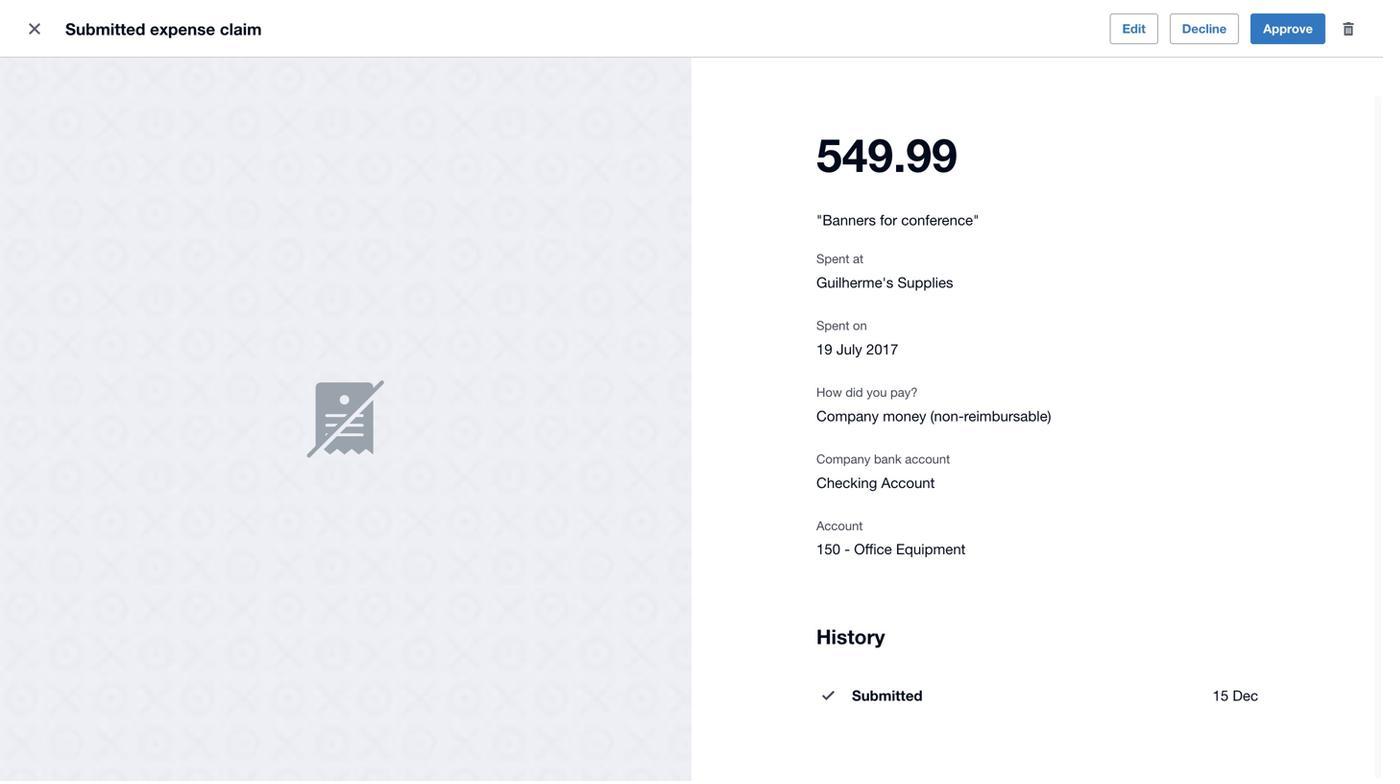 Task type: vqa. For each thing, say whether or not it's contained in the screenshot.
Edit button at the right top
yes



Task type: describe. For each thing, give the bounding box(es) containing it.
bank
[[875, 451, 902, 466]]

15 dec
[[1213, 687, 1259, 704]]

guilherme's
[[817, 274, 894, 290]]

account
[[906, 451, 951, 466]]

spent for guilherme's
[[817, 251, 850, 266]]

office
[[855, 540, 893, 557]]

you
[[867, 385, 887, 400]]

on
[[853, 318, 868, 333]]

approve
[[1264, 21, 1314, 36]]

-
[[845, 540, 851, 557]]

pay?
[[891, 385, 918, 400]]

(non-
[[931, 407, 965, 424]]

company bank account checking account
[[817, 451, 951, 491]]

150
[[817, 540, 841, 557]]

conference"
[[902, 211, 980, 228]]

claim
[[220, 19, 262, 38]]

equipment
[[897, 540, 966, 557]]

approve button
[[1252, 13, 1326, 44]]

edit
[[1123, 21, 1146, 36]]

submitted for submitted expense claim
[[65, 19, 146, 38]]

at
[[853, 251, 864, 266]]

15
[[1213, 687, 1229, 704]]

money
[[883, 407, 927, 424]]

company inside the how did you pay? company money (non-reimbursable)
[[817, 407, 879, 424]]

edit button
[[1110, 13, 1159, 44]]

how
[[817, 385, 843, 400]]

2017
[[867, 340, 899, 357]]

submitted for submitted
[[852, 687, 923, 704]]

supplies
[[898, 274, 954, 290]]

decline
[[1183, 21, 1227, 36]]

expense
[[150, 19, 215, 38]]



Task type: locate. For each thing, give the bounding box(es) containing it.
0 vertical spatial spent
[[817, 251, 850, 266]]

did
[[846, 385, 864, 400]]

1 horizontal spatial submitted
[[852, 687, 923, 704]]

0 horizontal spatial submitted
[[65, 19, 146, 38]]

account inside company bank account checking account
[[882, 474, 935, 491]]

how did you pay? company money (non-reimbursable)
[[817, 385, 1052, 424]]

company
[[817, 407, 879, 424], [817, 451, 871, 466]]

for
[[880, 211, 898, 228]]

1 vertical spatial submitted
[[852, 687, 923, 704]]

1 vertical spatial account
[[817, 518, 863, 533]]

spent for 19
[[817, 318, 850, 333]]

close image
[[15, 10, 54, 48]]

19
[[817, 340, 833, 357]]

history
[[817, 624, 886, 648]]

submitted expense claim
[[65, 19, 262, 38]]

delete image
[[1330, 10, 1369, 48]]

1 vertical spatial company
[[817, 451, 871, 466]]

1 company from the top
[[817, 407, 879, 424]]

account up -
[[817, 518, 863, 533]]

spent up 19
[[817, 318, 850, 333]]

spent
[[817, 251, 850, 266], [817, 318, 850, 333]]

spent inside the spent at guilherme's supplies
[[817, 251, 850, 266]]

company up checking
[[817, 451, 871, 466]]

0 vertical spatial submitted
[[65, 19, 146, 38]]

account 150 - office equipment
[[817, 518, 966, 557]]

submitted right close image on the top of page
[[65, 19, 146, 38]]

spent inside spent on 19 july 2017
[[817, 318, 850, 333]]

2 company from the top
[[817, 451, 871, 466]]

0 horizontal spatial account
[[817, 518, 863, 533]]

2 spent from the top
[[817, 318, 850, 333]]

submitted
[[65, 19, 146, 38], [852, 687, 923, 704]]

company down did
[[817, 407, 879, 424]]

spent at guilherme's supplies
[[817, 251, 954, 290]]

549.99
[[817, 127, 958, 182]]

1 spent from the top
[[817, 251, 850, 266]]

company inside company bank account checking account
[[817, 451, 871, 466]]

"banners
[[817, 211, 876, 228]]

reimbursable)
[[965, 407, 1052, 424]]

spent left at
[[817, 251, 850, 266]]

submitted down history
[[852, 687, 923, 704]]

july
[[837, 340, 863, 357]]

1 vertical spatial spent
[[817, 318, 850, 333]]

account inside account 150 - office equipment
[[817, 518, 863, 533]]

checking
[[817, 474, 878, 491]]

dec
[[1233, 687, 1259, 704]]

0 vertical spatial company
[[817, 407, 879, 424]]

account down account
[[882, 474, 935, 491]]

decline button
[[1170, 13, 1240, 44]]

0 vertical spatial account
[[882, 474, 935, 491]]

1 horizontal spatial account
[[882, 474, 935, 491]]

"banners for conference"
[[817, 211, 980, 228]]

spent on 19 july 2017
[[817, 318, 899, 357]]

account
[[882, 474, 935, 491], [817, 518, 863, 533]]



